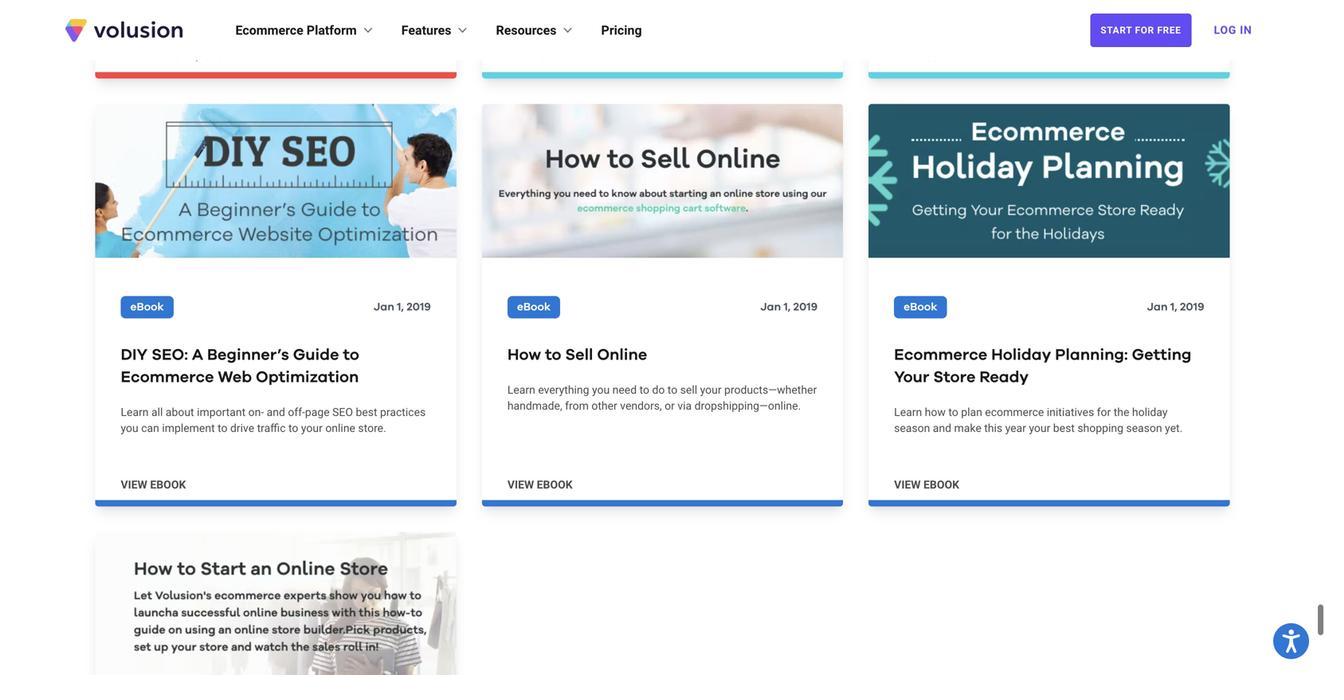 Task type: locate. For each thing, give the bounding box(es) containing it.
view ebook
[[121, 478, 186, 491], [508, 478, 573, 491], [894, 478, 960, 491]]

store
[[934, 369, 976, 385]]

2 read guide from the left
[[894, 50, 957, 63]]

2 horizontal spatial view ebook button
[[894, 477, 960, 493]]

learn all about important on- and off-page seo best practices you can implement to drive traffic to your online store.
[[121, 406, 426, 435]]

0 vertical spatial best
[[356, 406, 377, 419]]

learn inside learn everything you need to do to sell your products—whether handmade, from other vendors, or via dropshipping—online.
[[508, 383, 535, 396]]

ready
[[980, 369, 1029, 385]]

1 horizontal spatial read guide
[[894, 50, 957, 63]]

season down the how
[[894, 422, 930, 435]]

view ebook down "can"
[[121, 478, 186, 491]]

1 view ebook button from the left
[[121, 477, 186, 493]]

how to sell online image
[[482, 104, 843, 258]]

ecommerce platform button
[[236, 21, 376, 40]]

0 horizontal spatial and
[[267, 406, 285, 419]]

read inside read report / study button
[[121, 50, 149, 63]]

ecommerce up store
[[894, 347, 988, 363]]

learn up "can"
[[121, 406, 149, 419]]

0 horizontal spatial learn
[[121, 406, 149, 419]]

0 horizontal spatial you
[[121, 422, 138, 435]]

sell
[[565, 347, 593, 363]]

optimization
[[256, 369, 359, 385]]

1 view from the left
[[121, 478, 147, 491]]

0 horizontal spatial read guide button
[[508, 49, 570, 65]]

2 read guide link from the left
[[869, 0, 1230, 79]]

1 vertical spatial and
[[933, 422, 952, 435]]

2 horizontal spatial view
[[894, 478, 921, 491]]

jan for diy seo: a beginner's guide to ecommerce web optimization
[[374, 302, 394, 313]]

1 2019 from the left
[[407, 302, 431, 313]]

0 horizontal spatial read guide link
[[482, 0, 843, 79]]

1 jan from the left
[[374, 302, 394, 313]]

0 horizontal spatial read
[[121, 50, 149, 63]]

0 horizontal spatial season
[[894, 422, 930, 435]]

vendors,
[[620, 399, 662, 412]]

learn left the how
[[894, 406, 922, 419]]

2 season from the left
[[1126, 422, 1162, 435]]

and up the traffic on the bottom left of the page
[[267, 406, 285, 419]]

to right the how
[[949, 406, 959, 419]]

how to sell online
[[508, 347, 647, 363]]

pricing link
[[601, 21, 642, 40]]

0 horizontal spatial jan 1, 2019
[[374, 302, 431, 313]]

1 horizontal spatial season
[[1126, 422, 1162, 435]]

0 horizontal spatial best
[[356, 406, 377, 419]]

1 1, from the left
[[397, 302, 404, 313]]

view ebook for how to sell online
[[508, 478, 573, 491]]

ecommerce down seo:
[[121, 369, 214, 385]]

1 read from the left
[[121, 50, 149, 63]]

page
[[305, 406, 330, 419]]

can
[[141, 422, 159, 435]]

2 horizontal spatial 1,
[[1171, 302, 1178, 313]]

jan
[[374, 302, 394, 313], [760, 302, 781, 313], [1147, 302, 1168, 313]]

3 1, from the left
[[1171, 302, 1178, 313]]

learn
[[508, 383, 535, 396], [121, 406, 149, 419], [894, 406, 922, 419]]

2 horizontal spatial your
[[1029, 422, 1051, 435]]

view ebook down "make"
[[894, 478, 960, 491]]

1 jan 1, 2019 from the left
[[374, 302, 431, 313]]

learn everything you need to do to sell your products—whether handmade, from other vendors, or via dropshipping—online.
[[508, 383, 817, 412]]

2 view ebook from the left
[[508, 478, 573, 491]]

1,
[[397, 302, 404, 313], [784, 302, 791, 313], [1171, 302, 1178, 313]]

features button
[[402, 21, 471, 40]]

guide for 1st read guide button from left
[[538, 50, 570, 63]]

1 horizontal spatial and
[[933, 422, 952, 435]]

shopping
[[1078, 422, 1124, 435]]

2 guide from the left
[[925, 50, 957, 63]]

2 horizontal spatial jan 1, 2019
[[1147, 302, 1205, 313]]

this
[[984, 422, 1003, 435]]

to right do
[[668, 383, 678, 396]]

2 jan from the left
[[760, 302, 781, 313]]

1 horizontal spatial jan
[[760, 302, 781, 313]]

for
[[1135, 25, 1155, 36]]

season
[[894, 422, 930, 435], [1126, 422, 1162, 435]]

view ebook down handmade,
[[508, 478, 573, 491]]

jan 1, 2019 for guide
[[374, 302, 431, 313]]

1 horizontal spatial ecommerce
[[236, 23, 303, 38]]

read guide
[[508, 50, 570, 63], [894, 50, 957, 63]]

diy
[[121, 347, 148, 363]]

how to start an online store image
[[95, 532, 457, 675]]

1 horizontal spatial read
[[508, 50, 536, 63]]

3 view from the left
[[894, 478, 921, 491]]

1 horizontal spatial read guide link
[[869, 0, 1230, 79]]

/
[[196, 50, 200, 63]]

0 vertical spatial and
[[267, 406, 285, 419]]

from
[[565, 399, 589, 412]]

view ebook button down handmade,
[[508, 477, 573, 493]]

3 view ebook from the left
[[894, 478, 960, 491]]

1 season from the left
[[894, 422, 930, 435]]

via
[[678, 399, 692, 412]]

you up other
[[592, 383, 610, 396]]

learn inside learn all about important on- and off-page seo best practices you can implement to drive traffic to your online store.
[[121, 406, 149, 419]]

view ebook for ecommerce holiday planning: getting your store ready
[[894, 478, 960, 491]]

learn inside learn how to plan ecommerce initiatives for the holiday season and make this year your best shopping season yet.
[[894, 406, 922, 419]]

1 horizontal spatial view ebook
[[508, 478, 573, 491]]

0 horizontal spatial jan
[[374, 302, 394, 313]]

2 horizontal spatial view ebook
[[894, 478, 960, 491]]

1 vertical spatial best
[[1053, 422, 1075, 435]]

1 horizontal spatial view ebook button
[[508, 477, 573, 493]]

0 horizontal spatial your
[[301, 422, 323, 435]]

plan
[[961, 406, 983, 419]]

best
[[356, 406, 377, 419], [1053, 422, 1075, 435]]

1 read guide button from the left
[[508, 49, 570, 65]]

2 view ebook button from the left
[[508, 477, 573, 493]]

1 horizontal spatial read guide button
[[894, 49, 957, 65]]

1 horizontal spatial view
[[508, 478, 534, 491]]

view ebook button down "can"
[[121, 477, 186, 493]]

1 guide from the left
[[538, 50, 570, 63]]

read
[[121, 50, 149, 63], [508, 50, 536, 63], [894, 50, 923, 63]]

2 read from the left
[[508, 50, 536, 63]]

and inside learn all about important on- and off-page seo best practices you can implement to drive traffic to your online store.
[[267, 406, 285, 419]]

resources button
[[496, 21, 576, 40]]

you left "can"
[[121, 422, 138, 435]]

1 horizontal spatial best
[[1053, 422, 1075, 435]]

to left sell
[[545, 347, 561, 363]]

ecommerce up study
[[236, 23, 303, 38]]

2 vertical spatial ecommerce
[[121, 369, 214, 385]]

0 horizontal spatial 2019
[[407, 302, 431, 313]]

2 view from the left
[[508, 478, 534, 491]]

ebook
[[130, 302, 164, 313], [517, 302, 551, 313], [904, 302, 938, 313], [150, 478, 186, 491], [537, 478, 573, 491], [924, 478, 960, 491]]

view ebook button for how to sell online
[[508, 477, 573, 493]]

2 2019 from the left
[[794, 302, 818, 313]]

your
[[700, 383, 722, 396], [301, 422, 323, 435], [1029, 422, 1051, 435]]

2 horizontal spatial learn
[[894, 406, 922, 419]]

read guide for 1st read guide button from left
[[508, 50, 570, 63]]

all
[[151, 406, 163, 419]]

sell
[[680, 383, 697, 396]]

you
[[592, 383, 610, 396], [121, 422, 138, 435]]

best up store.
[[356, 406, 377, 419]]

view ebook button down "make"
[[894, 477, 960, 493]]

view
[[121, 478, 147, 491], [508, 478, 534, 491], [894, 478, 921, 491]]

read guide button
[[508, 49, 570, 65], [894, 49, 957, 65]]

1 vertical spatial you
[[121, 422, 138, 435]]

2 horizontal spatial ecommerce
[[894, 347, 988, 363]]

ecommerce holiday planning: getting your store ready image
[[869, 104, 1230, 258]]

seo
[[332, 406, 353, 419]]

best down initiatives
[[1053, 422, 1075, 435]]

learn for ecommerce holiday planning: getting your store ready
[[894, 406, 922, 419]]

to inside learn how to plan ecommerce initiatives for the holiday season and make this year your best shopping season yet.
[[949, 406, 959, 419]]

ecommerce inside ecommerce holiday planning: getting your store ready
[[894, 347, 988, 363]]

view for diy seo: a beginner's guide to ecommerce web optimization
[[121, 478, 147, 491]]

open accessibe: accessibility options, statement and help image
[[1283, 630, 1300, 653]]

or
[[665, 399, 675, 412]]

jan 1, 2019
[[374, 302, 431, 313], [760, 302, 818, 313], [1147, 302, 1205, 313]]

2 horizontal spatial jan
[[1147, 302, 1168, 313]]

web
[[218, 369, 252, 385]]

2019 for guide
[[407, 302, 431, 313]]

and down the how
[[933, 422, 952, 435]]

read guide link
[[482, 0, 843, 79], [869, 0, 1230, 79]]

2019
[[407, 302, 431, 313], [794, 302, 818, 313], [1180, 302, 1205, 313]]

3 read from the left
[[894, 50, 923, 63]]

season down holiday
[[1126, 422, 1162, 435]]

3 jan 1, 2019 from the left
[[1147, 302, 1205, 313]]

1 horizontal spatial 1,
[[784, 302, 791, 313]]

jan for how to sell online
[[760, 302, 781, 313]]

2 horizontal spatial 2019
[[1180, 302, 1205, 313]]

pricing
[[601, 23, 642, 38]]

to
[[343, 347, 359, 363], [545, 347, 561, 363], [640, 383, 650, 396], [668, 383, 678, 396], [949, 406, 959, 419], [218, 422, 228, 435], [289, 422, 298, 435]]

0 vertical spatial you
[[592, 383, 610, 396]]

ecommerce inside dropdown button
[[236, 23, 303, 38]]

drive
[[230, 422, 254, 435]]

0 horizontal spatial read guide
[[508, 50, 570, 63]]

3 jan from the left
[[1147, 302, 1168, 313]]

read report / study button
[[121, 49, 238, 65]]

on-
[[248, 406, 264, 419]]

view ebook button for diy seo: a beginner's guide to ecommerce web optimization
[[121, 477, 186, 493]]

0 horizontal spatial view ebook button
[[121, 477, 186, 493]]

read guide for first read guide button from right
[[894, 50, 957, 63]]

how
[[925, 406, 946, 419]]

your down page
[[301, 422, 323, 435]]

for
[[1097, 406, 1111, 419]]

view ebook button
[[121, 477, 186, 493], [508, 477, 573, 493], [894, 477, 960, 493]]

guide for first read guide button from right
[[925, 50, 957, 63]]

1 horizontal spatial jan 1, 2019
[[760, 302, 818, 313]]

0 horizontal spatial view
[[121, 478, 147, 491]]

learn up handmade,
[[508, 383, 535, 396]]

0 vertical spatial ecommerce
[[236, 23, 303, 38]]

ecommerce
[[985, 406, 1044, 419]]

view for ecommerce holiday planning: getting your store ready
[[894, 478, 921, 491]]

1 read guide link from the left
[[482, 0, 843, 79]]

3 view ebook button from the left
[[894, 477, 960, 493]]

0 horizontal spatial guide
[[538, 50, 570, 63]]

your inside learn how to plan ecommerce initiatives for the holiday season and make this year your best shopping season yet.
[[1029, 422, 1051, 435]]

initiatives
[[1047, 406, 1094, 419]]

store.
[[358, 422, 386, 435]]

ecommerce platform
[[236, 23, 357, 38]]

ecommerce
[[236, 23, 303, 38], [894, 347, 988, 363], [121, 369, 214, 385]]

year
[[1005, 422, 1026, 435]]

1, for guide
[[397, 302, 404, 313]]

0 horizontal spatial 1,
[[397, 302, 404, 313]]

1 horizontal spatial you
[[592, 383, 610, 396]]

1 horizontal spatial guide
[[925, 50, 957, 63]]

1 vertical spatial ecommerce
[[894, 347, 988, 363]]

your right year
[[1029, 422, 1051, 435]]

guide
[[538, 50, 570, 63], [925, 50, 957, 63]]

2 horizontal spatial read
[[894, 50, 923, 63]]

0 horizontal spatial ecommerce
[[121, 369, 214, 385]]

to right guide
[[343, 347, 359, 363]]

1 horizontal spatial learn
[[508, 383, 535, 396]]

1 read guide from the left
[[508, 50, 570, 63]]

and inside learn how to plan ecommerce initiatives for the holiday season and make this year your best shopping season yet.
[[933, 422, 952, 435]]

your right sell
[[700, 383, 722, 396]]

ecommerce for ecommerce platform
[[236, 23, 303, 38]]

1 horizontal spatial your
[[700, 383, 722, 396]]

0 horizontal spatial view ebook
[[121, 478, 186, 491]]

1 view ebook from the left
[[121, 478, 186, 491]]

1 horizontal spatial 2019
[[794, 302, 818, 313]]

3 2019 from the left
[[1180, 302, 1205, 313]]



Task type: describe. For each thing, give the bounding box(es) containing it.
ecommerce holiday planning: getting your store ready
[[894, 347, 1192, 385]]

read report / study
[[121, 50, 238, 63]]

study
[[203, 50, 238, 63]]

how
[[508, 347, 541, 363]]

resources
[[496, 23, 557, 38]]

to inside diy seo: a beginner's guide to ecommerce web optimization
[[343, 347, 359, 363]]

your
[[894, 369, 930, 385]]

to down important
[[218, 422, 228, 435]]

off-
[[288, 406, 305, 419]]

your inside learn everything you need to do to sell your products—whether handmade, from other vendors, or via dropshipping—online.
[[700, 383, 722, 396]]

do
[[652, 383, 665, 396]]

practices
[[380, 406, 426, 419]]

your inside learn all about important on- and off-page seo best practices you can implement to drive traffic to your online store.
[[301, 422, 323, 435]]

make
[[954, 422, 982, 435]]

guide
[[293, 347, 339, 363]]

2 read guide button from the left
[[894, 49, 957, 65]]

2019 for your
[[1180, 302, 1205, 313]]

read for 1st read guide button from left
[[508, 50, 536, 63]]

need
[[613, 383, 637, 396]]

best inside learn how to plan ecommerce initiatives for the holiday season and make this year your best shopping season yet.
[[1053, 422, 1075, 435]]

to down off-
[[289, 422, 298, 435]]

you inside learn all about important on- and off-page seo best practices you can implement to drive traffic to your online store.
[[121, 422, 138, 435]]

seo:
[[152, 347, 188, 363]]

jan 1, 2019 for your
[[1147, 302, 1205, 313]]

learn for diy seo: a beginner's guide to ecommerce web optimization
[[121, 406, 149, 419]]

start for free
[[1101, 25, 1182, 36]]

traffic
[[257, 422, 286, 435]]

learn how to plan ecommerce initiatives for the holiday season and make this year your best shopping season yet.
[[894, 406, 1183, 435]]

start
[[1101, 25, 1132, 36]]

important
[[197, 406, 246, 419]]

yet.
[[1165, 422, 1183, 435]]

ecommerce for ecommerce holiday planning: getting your store ready
[[894, 347, 988, 363]]

report
[[152, 50, 193, 63]]

platform
[[307, 23, 357, 38]]

view ebook for diy seo: a beginner's guide to ecommerce web optimization
[[121, 478, 186, 491]]

everything
[[538, 383, 589, 396]]

dropshipping—online.
[[695, 399, 801, 412]]

diy seo: a beginner's guide to ecommerce web optimization
[[121, 347, 359, 385]]

other
[[592, 399, 618, 412]]

about
[[166, 406, 194, 419]]

learn for how to sell online
[[508, 383, 535, 396]]

ecommerce inside diy seo: a beginner's guide to ecommerce web optimization
[[121, 369, 214, 385]]

read for first read guide button from right
[[894, 50, 923, 63]]

a
[[192, 347, 203, 363]]

features
[[402, 23, 452, 38]]

handmade,
[[508, 399, 562, 412]]

diy seo: a beginner's guide to ecommerce web optimization image
[[95, 104, 457, 258]]

in
[[1240, 24, 1252, 37]]

view ebook button for ecommerce holiday planning: getting your store ready
[[894, 477, 960, 493]]

1, for your
[[1171, 302, 1178, 313]]

read for read report / study button at the left top of page
[[121, 50, 149, 63]]

planning:
[[1055, 347, 1128, 363]]

online
[[325, 422, 355, 435]]

holiday
[[992, 347, 1051, 363]]

log
[[1214, 24, 1237, 37]]

you inside learn everything you need to do to sell your products—whether handmade, from other vendors, or via dropshipping—online.
[[592, 383, 610, 396]]

the
[[1114, 406, 1130, 419]]

getting
[[1132, 347, 1192, 363]]

products—whether
[[724, 383, 817, 396]]

beginner's
[[207, 347, 289, 363]]

free
[[1158, 25, 1182, 36]]

2 jan 1, 2019 from the left
[[760, 302, 818, 313]]

start for free link
[[1090, 14, 1192, 47]]

log in
[[1214, 24, 1252, 37]]

holiday
[[1132, 406, 1168, 419]]

implement
[[162, 422, 215, 435]]

jan for ecommerce holiday planning: getting your store ready
[[1147, 302, 1168, 313]]

view for how to sell online
[[508, 478, 534, 491]]

to left do
[[640, 383, 650, 396]]

best inside learn all about important on- and off-page seo best practices you can implement to drive traffic to your online store.
[[356, 406, 377, 419]]

log in link
[[1205, 13, 1262, 48]]

online
[[597, 347, 647, 363]]

2 1, from the left
[[784, 302, 791, 313]]



Task type: vqa. For each thing, say whether or not it's contained in the screenshot.
the "online" inside echannelhub simplifies and automates online listing and syncing of products across jet, amazon, walmart, ebay, newegg, facebook, and more.
no



